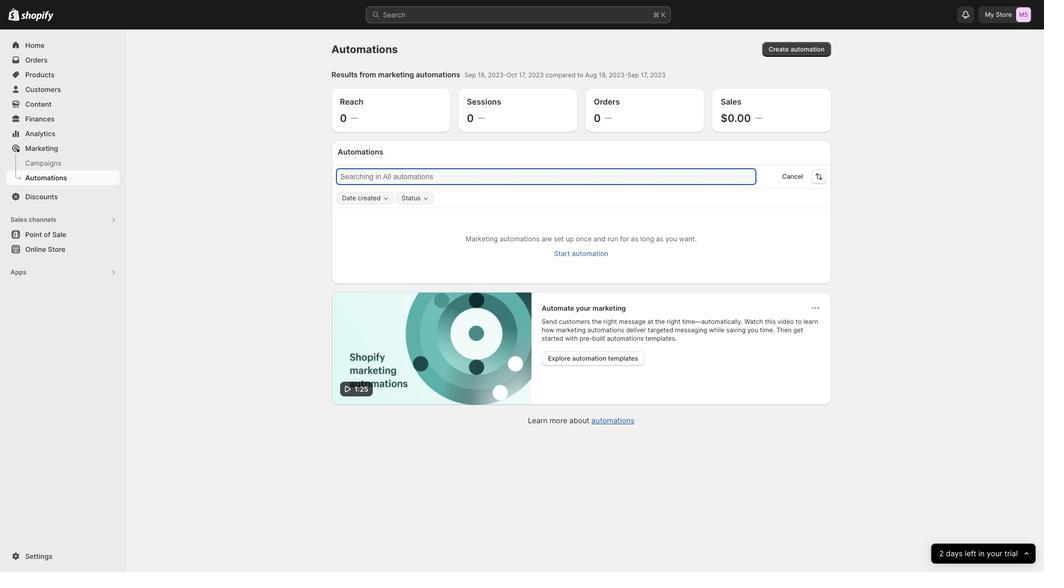 Task type: locate. For each thing, give the bounding box(es) containing it.
0 vertical spatial automation
[[791, 45, 825, 53]]

sessions 0 —
[[467, 97, 501, 124]]

automation right create
[[791, 45, 825, 53]]

1 the from the left
[[592, 318, 602, 325]]

the up targeted
[[655, 318, 665, 325]]

0 vertical spatial marketing
[[25, 144, 58, 152]]

— inside orders 0 —
[[605, 114, 612, 122]]

marketing up message on the right bottom of page
[[593, 304, 626, 312]]

1 horizontal spatial as
[[656, 235, 664, 243]]

marketing right from
[[378, 70, 414, 79]]

3 0 from the left
[[594, 112, 601, 124]]

trial
[[1005, 549, 1018, 558]]

— inside sales $0.00 —
[[755, 114, 762, 122]]

1 horizontal spatial right
[[667, 318, 681, 325]]

1:25 button
[[332, 292, 531, 405]]

sales up point
[[11, 216, 27, 223]]

0 vertical spatial your
[[576, 304, 591, 312]]

automations up from
[[332, 43, 398, 56]]

1 vertical spatial to
[[796, 318, 802, 325]]

apps
[[11, 268, 26, 276]]

19,
[[599, 71, 607, 79]]

store inside button
[[48, 245, 65, 253]]

sep left 18,
[[465, 71, 476, 79]]

your inside 2 days left in your trial dropdown button
[[987, 549, 1002, 558]]

1 horizontal spatial the
[[655, 318, 665, 325]]

1 vertical spatial automation
[[572, 249, 608, 258]]

start automation
[[554, 249, 608, 258]]

run
[[608, 235, 618, 243]]

automate
[[542, 304, 574, 312]]

0 inside sessions 0 —
[[467, 112, 474, 124]]

results from marketing automations sep 18, 2023-oct 17, 2023 compared to aug 19, 2023-sep 17, 2023
[[332, 70, 666, 79]]

send customers the right message at the right time—automatically. watch this video to learn how marketing automations deliver targeted messaging while saving you time. then get started with pre-built automations templates.
[[542, 318, 818, 342]]

⌘
[[653, 11, 660, 19]]

0 horizontal spatial right
[[604, 318, 617, 325]]

1 horizontal spatial 17,
[[641, 71, 648, 79]]

the up built
[[592, 318, 602, 325]]

0 vertical spatial store
[[996, 11, 1012, 18]]

1 vertical spatial orders
[[594, 97, 620, 107]]

1 horizontal spatial sep
[[628, 71, 639, 79]]

0 down reach
[[340, 112, 347, 124]]

cancel
[[782, 172, 803, 180]]

⌘ k
[[653, 11, 666, 19]]

marketing inside the send customers the right message at the right time—automatically. watch this video to learn how marketing automations deliver targeted messaging while saving you time. then get started with pre-built automations templates.
[[556, 326, 586, 334]]

sales up $0.00
[[721, 97, 742, 107]]

left
[[965, 549, 976, 558]]

pre-
[[580, 334, 592, 342]]

0 vertical spatial you
[[665, 235, 677, 243]]

the
[[592, 318, 602, 325], [655, 318, 665, 325]]

— for orders 0 —
[[605, 114, 612, 122]]

status button
[[396, 192, 433, 204]]

store
[[996, 11, 1012, 18], [48, 245, 65, 253]]

at
[[648, 318, 653, 325]]

settings
[[25, 552, 52, 560]]

1 horizontal spatial sales
[[721, 97, 742, 107]]

— right $0.00
[[755, 114, 762, 122]]

finances
[[25, 115, 55, 123]]

sales inside sales $0.00 —
[[721, 97, 742, 107]]

0 horizontal spatial 0
[[340, 112, 347, 124]]

created
[[358, 194, 381, 202]]

sales channels
[[11, 216, 56, 223]]

3 — from the left
[[605, 114, 612, 122]]

1 horizontal spatial you
[[747, 326, 758, 334]]

cancel button
[[778, 170, 807, 183]]

—
[[351, 114, 358, 122], [478, 114, 485, 122], [605, 114, 612, 122], [755, 114, 762, 122]]

date
[[342, 194, 356, 202]]

automations down reach 0 —
[[338, 147, 383, 156]]

right up targeted
[[667, 318, 681, 325]]

sep
[[465, 71, 476, 79], [628, 71, 639, 79]]

2 2023 from the left
[[650, 71, 666, 79]]

reach 0 —
[[340, 97, 364, 124]]

your
[[576, 304, 591, 312], [987, 549, 1002, 558]]

templates.
[[646, 334, 677, 342]]

watch
[[745, 318, 763, 325]]

1 vertical spatial sales
[[11, 216, 27, 223]]

0 horizontal spatial your
[[576, 304, 591, 312]]

— down 19,
[[605, 114, 612, 122]]

0 horizontal spatial sales
[[11, 216, 27, 223]]

1 as from the left
[[631, 235, 638, 243]]

0 vertical spatial marketing
[[378, 70, 414, 79]]

0 horizontal spatial as
[[631, 235, 638, 243]]

2 0 from the left
[[467, 112, 474, 124]]

as right long
[[656, 235, 664, 243]]

campaigns link
[[6, 156, 120, 170]]

marketing up with
[[556, 326, 586, 334]]

2 days left in your trial
[[939, 549, 1018, 558]]

— for reach 0 —
[[351, 114, 358, 122]]

0 horizontal spatial you
[[665, 235, 677, 243]]

my store
[[985, 11, 1012, 18]]

automation for create
[[791, 45, 825, 53]]

automations up built
[[588, 326, 624, 334]]

sep right 19,
[[628, 71, 639, 79]]

2 vertical spatial automation
[[572, 354, 606, 362]]

0 horizontal spatial 2023
[[528, 71, 544, 79]]

1 horizontal spatial marketing
[[556, 326, 586, 334]]

once
[[576, 235, 592, 243]]

1 horizontal spatial 2023-
[[609, 71, 628, 79]]

2 days left in your trial button
[[931, 544, 1036, 564]]

marketing link
[[6, 141, 120, 156]]

17,
[[519, 71, 527, 79], [641, 71, 648, 79]]

1 horizontal spatial 2023
[[650, 71, 666, 79]]

0
[[340, 112, 347, 124], [467, 112, 474, 124], [594, 112, 601, 124]]

0 horizontal spatial 17,
[[519, 71, 527, 79]]

saving
[[726, 326, 746, 334]]

2 — from the left
[[478, 114, 485, 122]]

1 horizontal spatial your
[[987, 549, 1002, 558]]

1 vertical spatial marketing
[[593, 304, 626, 312]]

1 0 from the left
[[340, 112, 347, 124]]

orders 0 —
[[594, 97, 620, 124]]

2023- right 19,
[[609, 71, 628, 79]]

status
[[402, 194, 421, 202]]

— for sales $0.00 —
[[755, 114, 762, 122]]

2023
[[528, 71, 544, 79], [650, 71, 666, 79]]

as
[[631, 235, 638, 243], [656, 235, 664, 243]]

1 horizontal spatial to
[[796, 318, 802, 325]]

0 horizontal spatial marketing
[[378, 70, 414, 79]]

orders
[[25, 56, 48, 64], [594, 97, 620, 107]]

0 vertical spatial to
[[577, 71, 583, 79]]

2 horizontal spatial marketing
[[593, 304, 626, 312]]

— down reach
[[351, 114, 358, 122]]

— inside reach 0 —
[[351, 114, 358, 122]]

0 down 19,
[[594, 112, 601, 124]]

1:25
[[355, 385, 368, 393]]

store right my
[[996, 11, 1012, 18]]

0 horizontal spatial 2023-
[[488, 71, 507, 79]]

17, right 'oct'
[[519, 71, 527, 79]]

2 horizontal spatial 0
[[594, 112, 601, 124]]

set
[[554, 235, 564, 243]]

1 horizontal spatial orders
[[594, 97, 620, 107]]

automation
[[791, 45, 825, 53], [572, 249, 608, 258], [572, 354, 606, 362]]

my store image
[[1016, 7, 1031, 22]]

to left aug
[[577, 71, 583, 79]]

2 right from the left
[[667, 318, 681, 325]]

analytics
[[25, 129, 55, 138]]

sales for channels
[[11, 216, 27, 223]]

0 vertical spatial orders
[[25, 56, 48, 64]]

sales inside sales channels button
[[11, 216, 27, 223]]

2023-
[[488, 71, 507, 79], [609, 71, 628, 79]]

0 horizontal spatial marketing
[[25, 144, 58, 152]]

— inside sessions 0 —
[[478, 114, 485, 122]]

long
[[640, 235, 654, 243]]

you down watch
[[747, 326, 758, 334]]

1 — from the left
[[351, 114, 358, 122]]

oct
[[507, 71, 517, 79]]

marketing inside marketing "link"
[[25, 144, 58, 152]]

1 vertical spatial marketing
[[466, 235, 498, 243]]

automation down once at the top right of the page
[[572, 249, 608, 258]]

1 horizontal spatial 0
[[467, 112, 474, 124]]

2023- right 18,
[[488, 71, 507, 79]]

— for sessions 0 —
[[478, 114, 485, 122]]

as right for
[[631, 235, 638, 243]]

learn
[[804, 318, 818, 325]]

date created
[[342, 194, 381, 202]]

0 horizontal spatial to
[[577, 71, 583, 79]]

to up get
[[796, 318, 802, 325]]

point of sale button
[[0, 227, 126, 242]]

0 vertical spatial automations
[[332, 43, 398, 56]]

discounts link
[[6, 189, 120, 204]]

0 horizontal spatial sep
[[465, 71, 476, 79]]

search
[[383, 11, 406, 19]]

sessions
[[467, 97, 501, 107]]

store down sale
[[48, 245, 65, 253]]

start automation link
[[548, 246, 615, 261]]

explore
[[548, 354, 571, 362]]

you left want.
[[665, 235, 677, 243]]

1 2023- from the left
[[488, 71, 507, 79]]

4 — from the left
[[755, 114, 762, 122]]

1 horizontal spatial store
[[996, 11, 1012, 18]]

orders inside orders link
[[25, 56, 48, 64]]

orders link
[[6, 53, 120, 67]]

1 horizontal spatial marketing
[[466, 235, 498, 243]]

0 vertical spatial sales
[[721, 97, 742, 107]]

0 horizontal spatial orders
[[25, 56, 48, 64]]

0 inside reach 0 —
[[340, 112, 347, 124]]

0 horizontal spatial the
[[592, 318, 602, 325]]

to inside results from marketing automations sep 18, 2023-oct 17, 2023 compared to aug 19, 2023-sep 17, 2023
[[577, 71, 583, 79]]

automations down campaigns
[[25, 174, 67, 182]]

orders down home
[[25, 56, 48, 64]]

2 vertical spatial marketing
[[556, 326, 586, 334]]

built
[[592, 334, 605, 342]]

1 vertical spatial your
[[987, 549, 1002, 558]]

17, right 19,
[[641, 71, 648, 79]]

your right in
[[987, 549, 1002, 558]]

marketing
[[25, 144, 58, 152], [466, 235, 498, 243]]

marketing for marketing automations are set up once and run for as long as you want.
[[466, 235, 498, 243]]

aug
[[585, 71, 597, 79]]

from
[[360, 70, 376, 79]]

your up customers
[[576, 304, 591, 312]]

automation down pre-
[[572, 354, 606, 362]]

store for my store
[[996, 11, 1012, 18]]

0 inside orders 0 —
[[594, 112, 601, 124]]

1 vertical spatial you
[[747, 326, 758, 334]]

right up built
[[604, 318, 617, 325]]

— down sessions
[[478, 114, 485, 122]]

0 horizontal spatial store
[[48, 245, 65, 253]]

0 down sessions
[[467, 112, 474, 124]]

you
[[665, 235, 677, 243], [747, 326, 758, 334]]

online store link
[[6, 242, 120, 257]]

point
[[25, 230, 42, 239]]

1 2023 from the left
[[528, 71, 544, 79]]

orders down 19,
[[594, 97, 620, 107]]

automations
[[332, 43, 398, 56], [338, 147, 383, 156], [25, 174, 67, 182]]

shopify image
[[8, 8, 20, 21]]

1 vertical spatial store
[[48, 245, 65, 253]]

orders for orders
[[25, 56, 48, 64]]

18,
[[478, 71, 486, 79]]



Task type: describe. For each thing, give the bounding box(es) containing it.
2 vertical spatial automations
[[25, 174, 67, 182]]

point of sale link
[[6, 227, 120, 242]]

content
[[25, 100, 52, 108]]

automation for explore
[[572, 354, 606, 362]]

point of sale
[[25, 230, 66, 239]]

want.
[[679, 235, 697, 243]]

you inside the send customers the right message at the right time—automatically. watch this video to learn how marketing automations deliver targeted messaging while saving you time. then get started with pre-built automations templates.
[[747, 326, 758, 334]]

create automation
[[769, 45, 825, 53]]

marketing for from
[[378, 70, 414, 79]]

k
[[661, 11, 666, 19]]

marketing for your
[[593, 304, 626, 312]]

in
[[979, 549, 985, 558]]

sales $0.00 —
[[721, 97, 762, 124]]

this
[[765, 318, 776, 325]]

customers link
[[6, 82, 120, 97]]

automations left 18,
[[416, 70, 460, 79]]

automations right about
[[592, 416, 635, 425]]

templates
[[608, 354, 638, 362]]

orders for orders 0 —
[[594, 97, 620, 107]]

start
[[554, 249, 570, 258]]

2 as from the left
[[656, 235, 664, 243]]

2 the from the left
[[655, 318, 665, 325]]

with
[[565, 334, 578, 342]]

deliver
[[626, 326, 646, 334]]

more
[[550, 416, 567, 425]]

create automation link
[[762, 42, 831, 57]]

date created button
[[337, 192, 393, 204]]

marketing for marketing
[[25, 144, 58, 152]]

about
[[569, 416, 590, 425]]

store for online store
[[48, 245, 65, 253]]

how
[[542, 326, 554, 334]]

explore automation templates link
[[542, 351, 644, 366]]

to inside the send customers the right message at the right time—automatically. watch this video to learn how marketing automations deliver targeted messaging while saving you time. then get started with pre-built automations templates.
[[796, 318, 802, 325]]

learn
[[528, 416, 548, 425]]

channels
[[29, 216, 56, 223]]

up
[[566, 235, 574, 243]]

customers
[[25, 85, 61, 94]]

compared
[[546, 71, 576, 79]]

2 2023- from the left
[[609, 71, 628, 79]]

marketing automations are set up once and run for as long as you want.
[[466, 235, 697, 243]]

1 right from the left
[[604, 318, 617, 325]]

messaging
[[675, 326, 707, 334]]

2 17, from the left
[[641, 71, 648, 79]]

$0.00
[[721, 112, 751, 124]]

automations down deliver
[[607, 334, 644, 342]]

sale
[[52, 230, 66, 239]]

sales for $0.00
[[721, 97, 742, 107]]

automation for start
[[572, 249, 608, 258]]

discounts
[[25, 192, 58, 201]]

customers
[[559, 318, 590, 325]]

message
[[619, 318, 646, 325]]

then
[[777, 326, 792, 334]]

home
[[25, 41, 44, 49]]

1 sep from the left
[[465, 71, 476, 79]]

days
[[946, 549, 963, 558]]

and
[[594, 235, 606, 243]]

2
[[939, 549, 944, 558]]

Searching in All automations field
[[337, 170, 755, 184]]

content link
[[6, 97, 120, 111]]

video
[[778, 318, 794, 325]]

results
[[332, 70, 358, 79]]

time.
[[760, 326, 775, 334]]

online store button
[[0, 242, 126, 257]]

1 17, from the left
[[519, 71, 527, 79]]

0 for reach 0 —
[[340, 112, 347, 124]]

get
[[793, 326, 803, 334]]

home link
[[6, 38, 120, 53]]

for
[[620, 235, 629, 243]]

automate your marketing
[[542, 304, 626, 312]]

shopify image
[[21, 11, 54, 21]]

targeted
[[648, 326, 673, 334]]

1 vertical spatial automations
[[338, 147, 383, 156]]

0 for sessions 0 —
[[467, 112, 474, 124]]

2 sep from the left
[[628, 71, 639, 79]]

send
[[542, 318, 557, 325]]

settings link
[[6, 549, 120, 564]]

finances link
[[6, 111, 120, 126]]

time—automatically.
[[682, 318, 743, 325]]

analytics link
[[6, 126, 120, 141]]

create
[[769, 45, 789, 53]]

automations left are
[[500, 235, 540, 243]]

sales channels button
[[6, 212, 120, 227]]

campaigns
[[25, 159, 61, 167]]

are
[[542, 235, 552, 243]]

online
[[25, 245, 46, 253]]

my
[[985, 11, 994, 18]]

reach
[[340, 97, 364, 107]]

of
[[44, 230, 50, 239]]

started
[[542, 334, 563, 342]]

learn more about automations
[[528, 416, 635, 425]]

0 for orders 0 —
[[594, 112, 601, 124]]

products
[[25, 70, 55, 79]]



Task type: vqa. For each thing, say whether or not it's contained in the screenshot.
your in "DROPDOWN BUTTON"
yes



